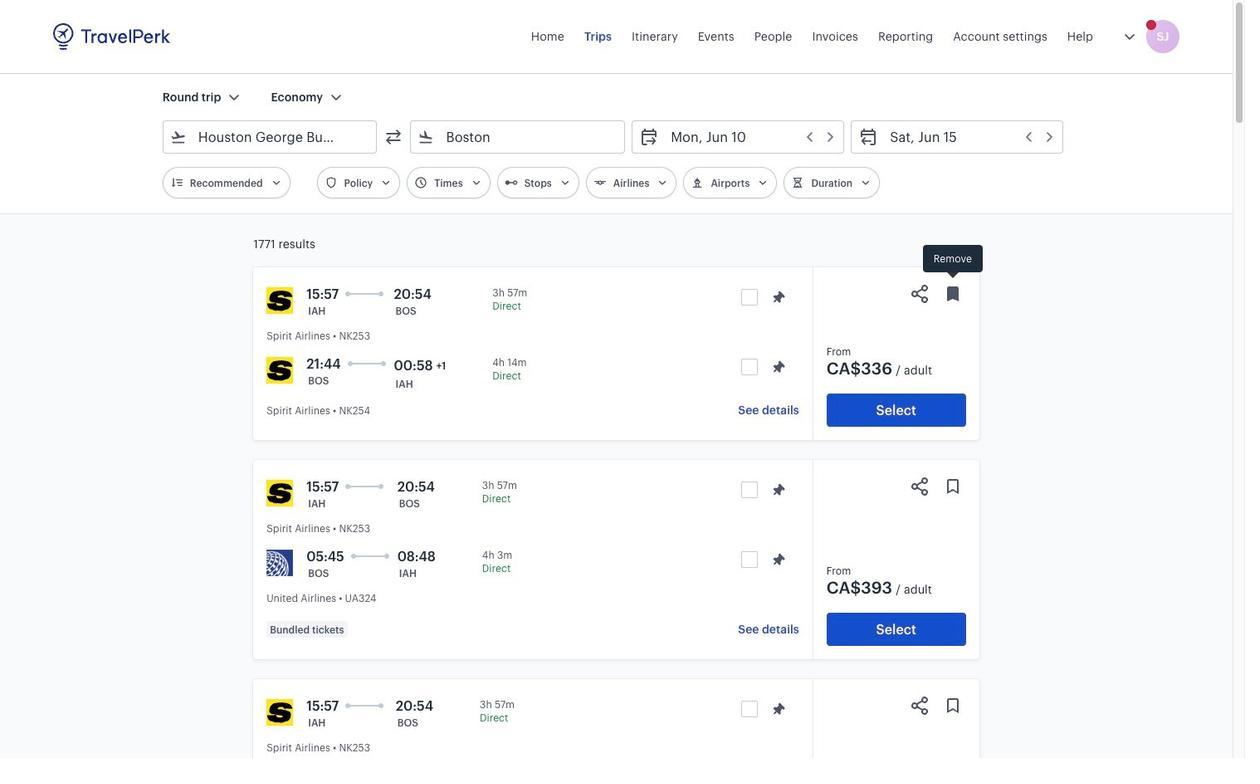 Task type: locate. For each thing, give the bounding box(es) containing it.
spirit airlines image
[[267, 287, 293, 314], [267, 480, 293, 506], [267, 699, 293, 726]]

tooltip
[[923, 245, 983, 280]]

To search field
[[435, 124, 603, 150]]

Return field
[[879, 124, 1056, 150]]

spirit airlines image for spirit airlines icon
[[267, 287, 293, 314]]

3 spirit airlines image from the top
[[267, 699, 293, 726]]

1 spirit airlines image from the top
[[267, 287, 293, 314]]

0 vertical spatial spirit airlines image
[[267, 287, 293, 314]]

1 vertical spatial spirit airlines image
[[267, 480, 293, 506]]

Depart field
[[659, 124, 837, 150]]

united airlines image
[[267, 550, 293, 576]]

2 spirit airlines image from the top
[[267, 480, 293, 506]]

2 vertical spatial spirit airlines image
[[267, 699, 293, 726]]



Task type: vqa. For each thing, say whether or not it's contained in the screenshot.
No Results Illustration image
no



Task type: describe. For each thing, give the bounding box(es) containing it.
spirit airlines image for united airlines icon
[[267, 480, 293, 506]]

From search field
[[187, 124, 355, 150]]

spirit airlines image
[[267, 357, 293, 384]]



